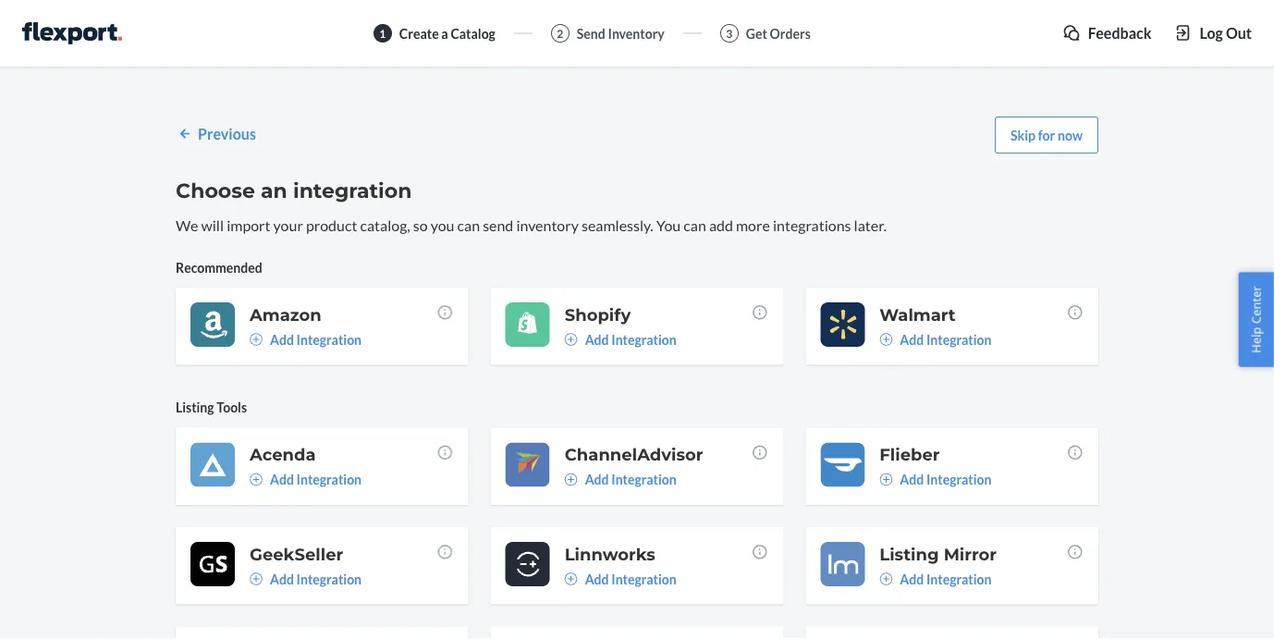 Task type: vqa. For each thing, say whether or not it's contained in the screenshot.
the bottommost 'Flexport'
no



Task type: describe. For each thing, give the bounding box(es) containing it.
inventory
[[608, 25, 665, 41]]

integration for channeladvisor
[[612, 471, 677, 487]]

listing tools
[[176, 399, 247, 415]]

orders
[[770, 25, 811, 41]]

linnworks
[[565, 544, 656, 564]]

log
[[1200, 24, 1223, 42]]

geekseller
[[250, 544, 343, 564]]

integration for shopify
[[612, 331, 677, 347]]

catalog,
[[360, 216, 410, 234]]

plus circle image for linnworks
[[565, 572, 578, 585]]

shopify
[[565, 304, 631, 324]]

add for geekseller
[[270, 571, 294, 587]]

now
[[1058, 127, 1083, 143]]

2 can from the left
[[684, 216, 706, 234]]

log out button
[[1174, 22, 1252, 43]]

add integration link for flieber
[[880, 470, 992, 489]]

get orders
[[746, 25, 811, 41]]

add integration for geekseller
[[270, 571, 362, 587]]

you
[[431, 216, 455, 234]]

integrations
[[773, 216, 851, 234]]

channeladvisor
[[565, 444, 703, 465]]

integration for flieber
[[927, 471, 992, 487]]

catalog
[[451, 25, 496, 41]]

add for shopify
[[585, 331, 609, 347]]

add integration for acenda
[[270, 471, 362, 487]]

send inventory
[[577, 25, 665, 41]]

get
[[746, 25, 767, 41]]

help center button
[[1239, 272, 1274, 367]]

recommended
[[176, 259, 262, 275]]

add integration link for listing mirror
[[880, 570, 992, 588]]

add integration for linnworks
[[585, 571, 677, 587]]

add integration for walmart
[[900, 331, 992, 347]]

listing mirror
[[880, 544, 997, 564]]

add integration for listing mirror
[[900, 571, 992, 587]]

create a catalog
[[399, 25, 496, 41]]

log out
[[1200, 24, 1252, 42]]

plus circle image for amazon
[[250, 333, 263, 346]]

tools
[[217, 399, 247, 415]]

out
[[1226, 24, 1252, 42]]

import
[[227, 216, 271, 234]]

add for listing mirror
[[900, 571, 924, 587]]

help
[[1248, 327, 1265, 353]]

add for flieber
[[900, 471, 924, 487]]

send
[[577, 25, 606, 41]]

so
[[413, 216, 428, 234]]

inventory
[[516, 216, 579, 234]]

skip for now
[[1011, 127, 1083, 143]]

add
[[709, 216, 733, 234]]

add integration for channeladvisor
[[585, 471, 677, 487]]

add integration link for amazon
[[250, 330, 362, 349]]

integration
[[293, 178, 412, 203]]

integration for linnworks
[[612, 571, 677, 587]]

plus circle image for acenda
[[250, 473, 263, 486]]

send
[[483, 216, 514, 234]]

flexport logo image
[[22, 22, 122, 44]]

flieber
[[880, 444, 940, 465]]

for
[[1038, 127, 1055, 143]]

add integration link for acenda
[[250, 470, 362, 489]]

previous link
[[176, 123, 256, 144]]

we will import your product catalog, so you can send inventory seamlessly. you can add more integrations later.
[[176, 216, 887, 234]]

integration for geekseller
[[296, 571, 362, 587]]

1
[[379, 26, 386, 40]]

a
[[441, 25, 448, 41]]

later.
[[854, 216, 887, 234]]

you
[[656, 216, 681, 234]]

plus circle image for walmart
[[880, 333, 893, 346]]

choose an integration
[[176, 178, 412, 203]]



Task type: locate. For each thing, give the bounding box(es) containing it.
integration
[[296, 331, 362, 347], [612, 331, 677, 347], [927, 331, 992, 347], [296, 471, 362, 487], [612, 471, 677, 487], [927, 471, 992, 487], [296, 571, 362, 587], [612, 571, 677, 587], [927, 571, 992, 587]]

your
[[273, 216, 303, 234]]

0 vertical spatial listing
[[176, 399, 214, 415]]

1 horizontal spatial listing
[[880, 544, 939, 564]]

plus circle image down the linnworks
[[565, 572, 578, 585]]

integration down the linnworks
[[612, 571, 677, 587]]

0 horizontal spatial listing
[[176, 399, 214, 415]]

1 horizontal spatial can
[[684, 216, 706, 234]]

add down channeladvisor
[[585, 471, 609, 487]]

will
[[201, 216, 224, 234]]

1 can from the left
[[457, 216, 480, 234]]

previous
[[198, 124, 256, 142]]

add integration link for geekseller
[[250, 570, 362, 588]]

plus circle image for listing mirror
[[880, 572, 893, 585]]

add integration link down walmart
[[880, 330, 992, 349]]

3
[[726, 26, 733, 40]]

add integration link for channeladvisor
[[565, 470, 677, 489]]

feedback
[[1088, 24, 1152, 42]]

add integration link for walmart
[[880, 330, 992, 349]]

skip for now button
[[995, 117, 1099, 154]]

plus circle image for shopify
[[565, 333, 578, 346]]

plus circle image down amazon
[[250, 333, 263, 346]]

add integration down flieber
[[900, 471, 992, 487]]

add for linnworks
[[585, 571, 609, 587]]

more
[[736, 216, 770, 234]]

add down the geekseller
[[270, 571, 294, 587]]

integration for listing mirror
[[927, 571, 992, 587]]

2
[[557, 26, 563, 40]]

skip
[[1011, 127, 1036, 143]]

integration down acenda
[[296, 471, 362, 487]]

plus circle image down flieber
[[880, 473, 893, 486]]

integration down the geekseller
[[296, 571, 362, 587]]

add down the linnworks
[[585, 571, 609, 587]]

listing for listing mirror
[[880, 544, 939, 564]]

plus circle image
[[565, 333, 578, 346], [565, 473, 578, 486], [880, 473, 893, 486], [880, 572, 893, 585]]

add integration down shopify
[[585, 331, 677, 347]]

skip for now link
[[995, 117, 1099, 154]]

add for walmart
[[900, 331, 924, 347]]

add integration down the linnworks
[[585, 571, 677, 587]]

add integration link down listing mirror
[[880, 570, 992, 588]]

choose
[[176, 178, 255, 203]]

add integration down listing mirror
[[900, 571, 992, 587]]

add integration link down shopify
[[565, 330, 677, 349]]

add for channeladvisor
[[585, 471, 609, 487]]

plus circle image for channeladvisor
[[565, 473, 578, 486]]

we
[[176, 216, 198, 234]]

add integration for shopify
[[585, 331, 677, 347]]

add integration link
[[250, 330, 362, 349], [565, 330, 677, 349], [880, 330, 992, 349], [250, 470, 362, 489], [565, 470, 677, 489], [880, 470, 992, 489], [250, 570, 362, 588], [565, 570, 677, 588], [880, 570, 992, 588]]

integration down mirror
[[927, 571, 992, 587]]

add integration down amazon
[[270, 331, 362, 347]]

add down shopify
[[585, 331, 609, 347]]

can left add
[[684, 216, 706, 234]]

integration for walmart
[[927, 331, 992, 347]]

add for acenda
[[270, 471, 294, 487]]

listing
[[176, 399, 214, 415], [880, 544, 939, 564]]

add integration down channeladvisor
[[585, 471, 677, 487]]

plus circle image for flieber
[[880, 473, 893, 486]]

add integration down walmart
[[900, 331, 992, 347]]

add integration for amazon
[[270, 331, 362, 347]]

add integration link down amazon
[[250, 330, 362, 349]]

listing left tools
[[176, 399, 214, 415]]

1 vertical spatial listing
[[880, 544, 939, 564]]

an
[[261, 178, 287, 203]]

center
[[1248, 286, 1265, 324]]

feedback link
[[1062, 22, 1152, 43]]

add integration for flieber
[[900, 471, 992, 487]]

plus circle image
[[250, 333, 263, 346], [880, 333, 893, 346], [250, 473, 263, 486], [250, 572, 263, 585], [565, 572, 578, 585]]

listing left mirror
[[880, 544, 939, 564]]

add down amazon
[[270, 331, 294, 347]]

product
[[306, 216, 357, 234]]

add integration down the geekseller
[[270, 571, 362, 587]]

plus circle image for geekseller
[[250, 572, 263, 585]]

add
[[270, 331, 294, 347], [585, 331, 609, 347], [900, 331, 924, 347], [270, 471, 294, 487], [585, 471, 609, 487], [900, 471, 924, 487], [270, 571, 294, 587], [585, 571, 609, 587], [900, 571, 924, 587]]

walmart
[[880, 304, 956, 324]]

can right you
[[457, 216, 480, 234]]

mirror
[[944, 544, 997, 564]]

add integration link down flieber
[[880, 470, 992, 489]]

add integration link down the linnworks
[[565, 570, 677, 588]]

plus circle image down the geekseller
[[250, 572, 263, 585]]

integration down shopify
[[612, 331, 677, 347]]

add integration link down the geekseller
[[250, 570, 362, 588]]

plus circle image down acenda
[[250, 473, 263, 486]]

add integration link down channeladvisor
[[565, 470, 677, 489]]

integration down walmart
[[927, 331, 992, 347]]

listing for listing tools
[[176, 399, 214, 415]]

help center
[[1248, 286, 1265, 353]]

integration down channeladvisor
[[612, 471, 677, 487]]

add integration link for shopify
[[565, 330, 677, 349]]

add down walmart
[[900, 331, 924, 347]]

seamlessly.
[[582, 216, 653, 234]]

amazon
[[250, 304, 322, 324]]

integration down amazon
[[296, 331, 362, 347]]

add down flieber
[[900, 471, 924, 487]]

plus circle image down listing mirror
[[880, 572, 893, 585]]

add integration down acenda
[[270, 471, 362, 487]]

integration down flieber
[[927, 471, 992, 487]]

add down acenda
[[270, 471, 294, 487]]

0 horizontal spatial can
[[457, 216, 480, 234]]

add integration link for linnworks
[[565, 570, 677, 588]]

can
[[457, 216, 480, 234], [684, 216, 706, 234]]

add for amazon
[[270, 331, 294, 347]]

integration for acenda
[[296, 471, 362, 487]]

create
[[399, 25, 439, 41]]

plus circle image down walmart
[[880, 333, 893, 346]]

add integration link down acenda
[[250, 470, 362, 489]]

plus circle image down shopify
[[565, 333, 578, 346]]

add integration
[[270, 331, 362, 347], [585, 331, 677, 347], [900, 331, 992, 347], [270, 471, 362, 487], [585, 471, 677, 487], [900, 471, 992, 487], [270, 571, 362, 587], [585, 571, 677, 587], [900, 571, 992, 587]]

integration for amazon
[[296, 331, 362, 347]]

plus circle image down channeladvisor
[[565, 473, 578, 486]]

add down listing mirror
[[900, 571, 924, 587]]

acenda
[[250, 444, 316, 465]]



